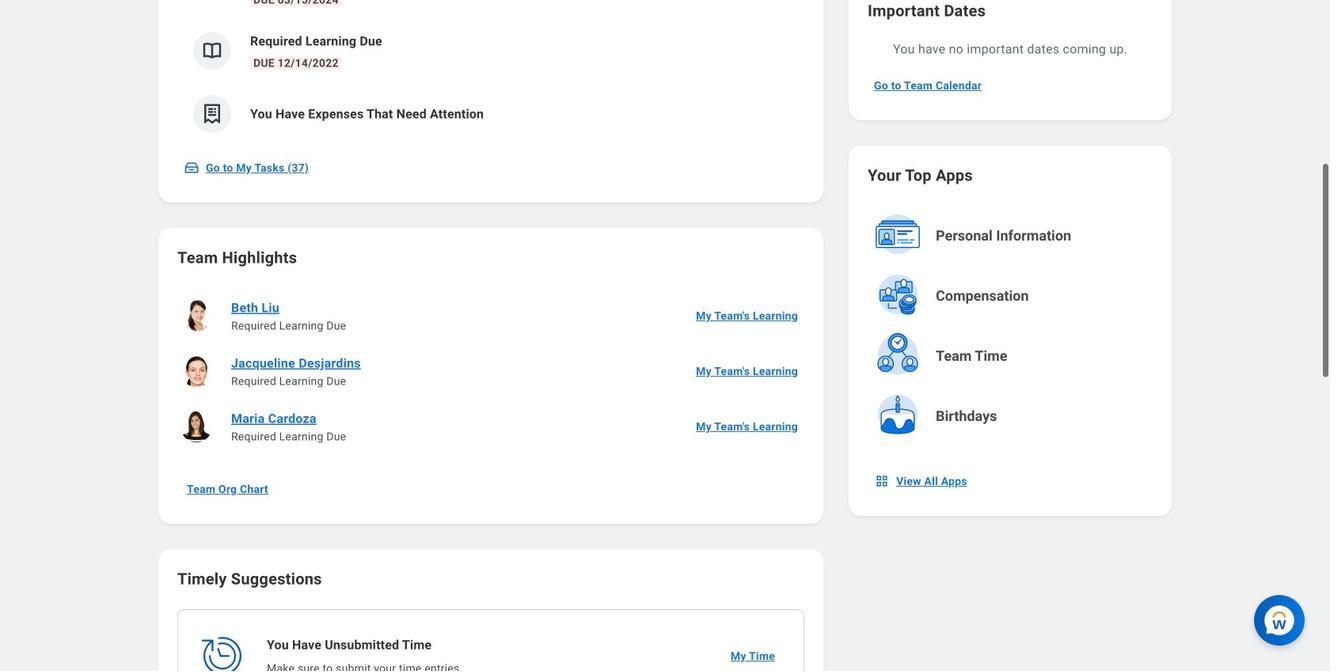 Task type: describe. For each thing, give the bounding box(es) containing it.
inbox image
[[184, 160, 200, 176]]

book open image
[[200, 39, 224, 63]]



Task type: vqa. For each thing, say whether or not it's contained in the screenshot.
chevron right small icon
no



Task type: locate. For each thing, give the bounding box(es) containing it.
2 list from the top
[[177, 288, 804, 454]]

list
[[177, 0, 804, 146], [177, 288, 804, 454]]

1 vertical spatial list
[[177, 288, 804, 454]]

0 vertical spatial list
[[177, 0, 804, 146]]

nbox image
[[874, 473, 890, 489]]

1 list from the top
[[177, 0, 804, 146]]

dashboard expenses image
[[200, 102, 224, 126]]



